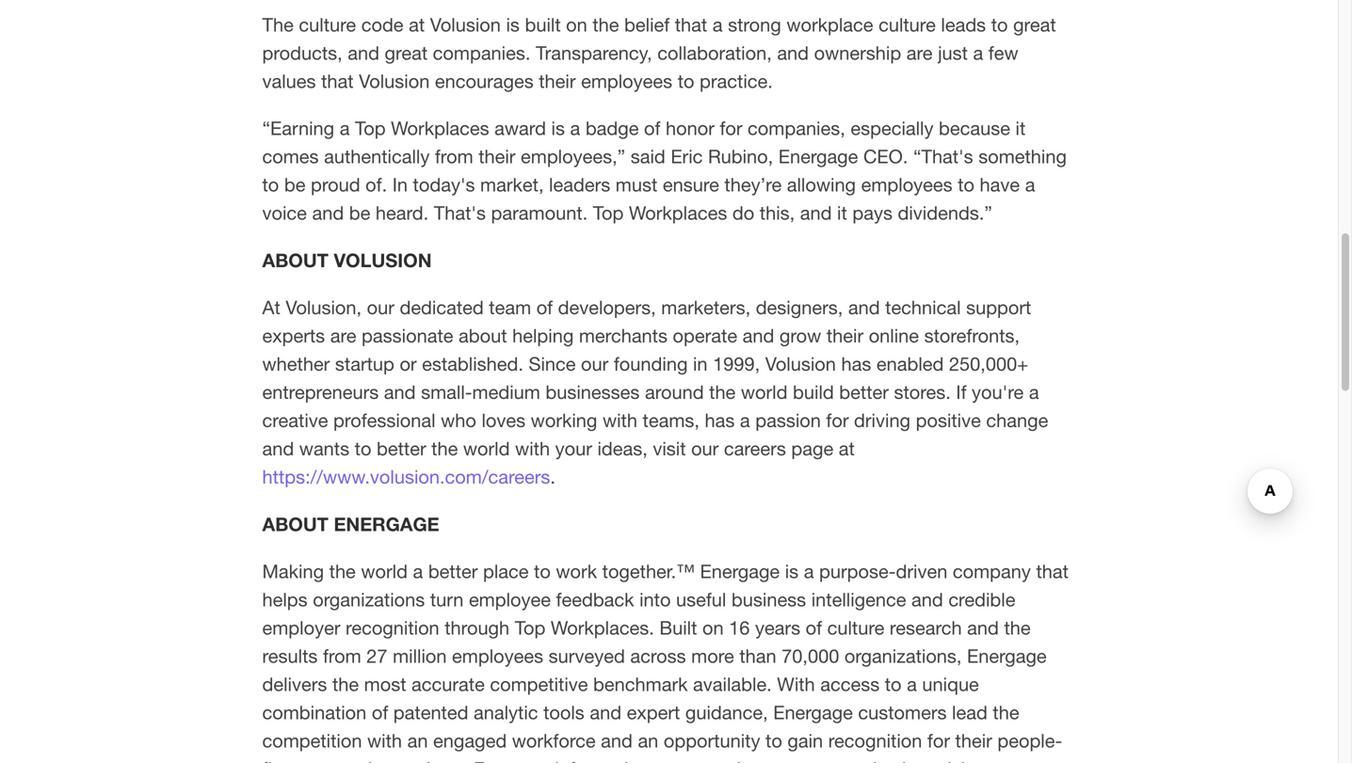 Task type: describe. For each thing, give the bounding box(es) containing it.
is for volusion
[[506, 14, 520, 36]]

information
[[555, 759, 650, 764]]

gain
[[788, 730, 823, 753]]

established.
[[422, 353, 524, 375]]

about
[[459, 325, 507, 347]]

change
[[986, 410, 1048, 432]]

designers,
[[756, 297, 843, 319]]

and down code on the left top of page
[[348, 42, 379, 64]]

grow
[[780, 325, 821, 347]]

better inside making the world a better place to work together.™ energage is a purpose-driven company that helps organizations turn employee feedback into useful business intelligence and credible employer recognition through top workplaces. built on 16 years of culture research and the results from 27 million employees surveyed across more than 70,000 organizations, energage delivers the most accurate competitive benchmark available. with access to a unique combination of patented analytic tools and expert guidance, energage customers lead the competition with an engaged workforce and an opportunity to gain recognition for their people- first approach to culture. for more information or to nominate your organization, visit
[[428, 561, 478, 583]]

your inside "at volusion, our dedicated team of developers, marketers, designers, and technical support experts are passionate about helping merchants operate and grow their online storefronts, whether startup or established. since our founding in 1999, volusion has enabled 250,000+ entrepreneurs and small-medium businesses around the world build better stores. if you're a creative professional who loves working with teams, has a passion for driving positive change and wants to better the world with your ideas, visit our careers page at https://www.volusion.com/careers ."
[[555, 438, 592, 460]]

support
[[966, 297, 1031, 319]]

first
[[262, 759, 294, 764]]

is inside making the world a better place to work together.™ energage is a purpose-driven company that helps organizations turn employee feedback into useful business intelligence and credible employer recognition through top workplaces. built on 16 years of culture research and the results from 27 million employees surveyed across more than 70,000 organizations, energage delivers the most accurate competitive benchmark available. with access to a unique combination of patented analytic tools and expert guidance, energage customers lead the competition with an engaged workforce and an opportunity to gain recognition for their people- first approach to culture. for more information or to nominate your organization, visit
[[785, 561, 799, 583]]

of up 70,000
[[806, 617, 822, 640]]

analytic
[[474, 702, 538, 724]]

workplaces.
[[551, 617, 654, 640]]

or inside making the world a better place to work together.™ energage is a purpose-driven company that helps organizations turn employee feedback into useful business intelligence and credible employer recognition through top workplaces. built on 16 years of culture research and the results from 27 million employees surveyed across more than 70,000 organizations, energage delivers the most accurate competitive benchmark available. with access to a unique combination of patented analytic tools and expert guidance, energage customers lead the competition with an engaged workforce and an opportunity to gain recognition for their people- first approach to culture. for more information or to nominate your organization, visit
[[655, 759, 672, 764]]

approach
[[299, 759, 379, 764]]

the left the 'most'
[[332, 674, 359, 696]]

working
[[531, 410, 597, 432]]

a down organizations,
[[907, 674, 917, 696]]

honor
[[666, 117, 715, 140]]

opportunity
[[664, 730, 760, 753]]

1 horizontal spatial it
[[1016, 117, 1026, 140]]

0 vertical spatial has
[[841, 353, 871, 375]]

culture left leads at the right top
[[879, 14, 936, 36]]

of inside the "earning a top workplaces award is a badge of honor for companies, especially because it comes authentically from their employees," said eric rubino, energage ceo. "that's something to be proud of. in today's market, leaders must ensure they're allowing employees to have a voice and be heard. that's paramount. top workplaces do this, and it pays dividends."
[[644, 117, 661, 140]]

to down collaboration,
[[678, 70, 694, 92]]

encourages
[[435, 70, 534, 92]]

0 vertical spatial recognition
[[346, 617, 439, 640]]

1 horizontal spatial more
[[691, 646, 734, 668]]

ceo.
[[863, 146, 908, 168]]

for inside the "earning a top workplaces award is a badge of honor for companies, especially because it comes authentically from their employees," said eric rubino, energage ceo. "that's something to be proud of. in today's market, leaders must ensure they're allowing employees to have a voice and be heard. that's paramount. top workplaces do this, and it pays dividends."
[[720, 117, 742, 140]]

a up organizations
[[413, 561, 423, 583]]

70,000
[[782, 646, 839, 668]]

through
[[445, 617, 510, 640]]

competition
[[262, 730, 362, 753]]

of inside "at volusion, our dedicated team of developers, marketers, designers, and technical support experts are passionate about helping merchants operate and grow their online storefronts, whether startup or established. since our founding in 1999, volusion has enabled 250,000+ entrepreneurs and small-medium businesses around the world build better stores. if you're a creative professional who loves working with teams, has a passion for driving positive change and wants to better the world with your ideas, visit our careers page at https://www.volusion.com/careers ."
[[536, 297, 553, 319]]

especially
[[851, 117, 934, 140]]

intelligence
[[811, 589, 906, 611]]

about energage
[[262, 513, 439, 536]]

1 horizontal spatial our
[[581, 353, 609, 375]]

"earning
[[262, 117, 334, 140]]

since
[[529, 353, 576, 375]]

purpose-
[[819, 561, 896, 583]]

employer
[[262, 617, 340, 640]]

the inside the culture code at volusion is built on the belief that a strong workplace culture leads to great products, and great companies. transparency, collaboration, and ownership are just a few values that volusion encourages their employees to practice.
[[593, 14, 619, 36]]

a up change
[[1029, 382, 1039, 404]]

the down who
[[431, 438, 458, 460]]

to left the have at the right top of the page
[[958, 174, 975, 196]]

technical
[[885, 297, 961, 319]]

turn
[[430, 589, 464, 611]]

accurate
[[412, 674, 485, 696]]

to up few
[[991, 14, 1008, 36]]

lead
[[952, 702, 988, 724]]

company
[[953, 561, 1031, 583]]

1 vertical spatial has
[[705, 410, 735, 432]]

built
[[525, 14, 561, 36]]

of.
[[366, 174, 387, 196]]

team
[[489, 297, 531, 319]]

making the world a better place to work together.™ energage is a purpose-driven company that helps organizations turn employee feedback into useful business intelligence and credible employer recognition through top workplaces. built on 16 years of culture research and the results from 27 million employees surveyed across more than 70,000 organizations, energage delivers the most accurate competitive benchmark available. with access to a unique combination of patented analytic tools and expert guidance, energage customers lead the competition with an engaged workforce and an opportunity to gain recognition for their people- first approach to culture. for more information or to nominate your organization, visit
[[262, 561, 1069, 764]]

that's
[[434, 202, 486, 224]]

if
[[956, 382, 967, 404]]

credible
[[949, 589, 1016, 611]]

culture inside making the world a better place to work together.™ energage is a purpose-driven company that helps organizations turn employee feedback into useful business intelligence and credible employer recognition through top workplaces. built on 16 years of culture research and the results from 27 million employees surveyed across more than 70,000 organizations, energage delivers the most accurate competitive benchmark available. with access to a unique combination of patented analytic tools and expert guidance, energage customers lead the competition with an engaged workforce and an opportunity to gain recognition for their people- first approach to culture. for more information or to nominate your organization, visit
[[827, 617, 885, 640]]

a left purpose- on the right bottom of the page
[[804, 561, 814, 583]]

positive
[[916, 410, 981, 432]]

combination
[[262, 702, 367, 724]]

workforce
[[512, 730, 596, 753]]

to left gain
[[766, 730, 782, 753]]

energage inside the "earning a top workplaces award is a badge of honor for companies, especially because it comes authentically from their employees," said eric rubino, energage ceo. "that's something to be proud of. in today's market, leaders must ensure they're allowing employees to have a voice and be heard. that's paramount. top workplaces do this, and it pays dividends."
[[779, 146, 858, 168]]

visit inside "at volusion, our dedicated team of developers, marketers, designers, and technical support experts are passionate about helping merchants operate and grow their online storefronts, whether startup or established. since our founding in 1999, volusion has enabled 250,000+ entrepreneurs and small-medium businesses around the world build better stores. if you're a creative professional who loves working with teams, has a passion for driving positive change and wants to better the world with your ideas, visit our careers page at https://www.volusion.com/careers ."
[[653, 438, 686, 460]]

small-
[[421, 382, 472, 404]]

27
[[367, 646, 388, 668]]

they're
[[725, 174, 782, 196]]

dividends."
[[898, 202, 992, 224]]

with
[[777, 674, 815, 696]]

to inside "at volusion, our dedicated team of developers, marketers, designers, and technical support experts are passionate about helping merchants operate and grow their online storefronts, whether startup or established. since our founding in 1999, volusion has enabled 250,000+ entrepreneurs and small-medium businesses around the world build better stores. if you're a creative professional who loves working with teams, has a passion for driving positive change and wants to better the world with your ideas, visit our careers page at https://www.volusion.com/careers ."
[[355, 438, 371, 460]]

0 vertical spatial top
[[355, 117, 386, 140]]

the culture code at volusion is built on the belief that a strong workplace culture leads to great products, and great companies. transparency, collaboration, and ownership are just a few values that volusion encourages their employees to practice.
[[262, 14, 1056, 92]]

voice
[[262, 202, 307, 224]]

than
[[739, 646, 776, 668]]

employees,"
[[521, 146, 625, 168]]

employees inside making the world a better place to work together.™ energage is a purpose-driven company that helps organizations turn employee feedback into useful business intelligence and credible employer recognition through top workplaces. built on 16 years of culture research and the results from 27 million employees surveyed across more than 70,000 organizations, energage delivers the most accurate competitive benchmark available. with access to a unique combination of patented analytic tools and expert guidance, energage customers lead the competition with an engaged workforce and an opportunity to gain recognition for their people- first approach to culture. for more information or to nominate your organization, visit
[[452, 646, 543, 668]]

nominate
[[699, 759, 777, 764]]

0 vertical spatial be
[[284, 174, 306, 196]]

or inside "at volusion, our dedicated team of developers, marketers, designers, and technical support experts are passionate about helping merchants operate and grow their online storefronts, whether startup or established. since our founding in 1999, volusion has enabled 250,000+ entrepreneurs and small-medium businesses around the world build better stores. if you're a creative professional who loves working with teams, has a passion for driving positive change and wants to better the world with your ideas, visit our careers page at https://www.volusion.com/careers ."
[[400, 353, 417, 375]]

from inside the "earning a top workplaces award is a badge of honor for companies, especially because it comes authentically from their employees," said eric rubino, energage ceo. "that's something to be proud of. in today's market, leaders must ensure they're allowing employees to have a voice and be heard. that's paramount. top workplaces do this, and it pays dividends."
[[435, 146, 473, 168]]

companies.
[[433, 42, 531, 64]]

and up research
[[912, 589, 943, 611]]

a left few
[[973, 42, 983, 64]]

at volusion, our dedicated team of developers, marketers, designers, and technical support experts are passionate about helping merchants operate and grow their online storefronts, whether startup or established. since our founding in 1999, volusion has enabled 250,000+ entrepreneurs and small-medium businesses around the world build better stores. if you're a creative professional who loves working with teams, has a passion for driving positive change and wants to better the world with your ideas, visit our careers page at https://www.volusion.com/careers .
[[262, 297, 1048, 488]]

"that's
[[913, 146, 973, 168]]

to left work at left
[[534, 561, 551, 583]]

a up careers
[[740, 410, 750, 432]]

2 horizontal spatial our
[[691, 438, 719, 460]]

something
[[979, 146, 1067, 168]]

pays
[[853, 202, 893, 224]]

into
[[639, 589, 671, 611]]

in
[[693, 353, 708, 375]]

and down proud at the left of page
[[312, 202, 344, 224]]

around
[[645, 382, 704, 404]]

"earning a top workplaces award is a badge of honor for companies, especially because it comes authentically from their employees," said eric rubino, energage ceo. "that's something to be proud of. in today's market, leaders must ensure they're allowing employees to have a voice and be heard. that's paramount. top workplaces do this, and it pays dividends."
[[262, 117, 1067, 224]]

about for about volusion
[[262, 249, 329, 272]]

with inside making the world a better place to work together.™ energage is a purpose-driven company that helps organizations turn employee feedback into useful business intelligence and credible employer recognition through top workplaces. built on 16 years of culture research and the results from 27 million employees surveyed across more than 70,000 organizations, energage delivers the most accurate competitive benchmark available. with access to a unique combination of patented analytic tools and expert guidance, energage customers lead the competition with an engaged workforce and an opportunity to gain recognition for their people- first approach to culture. for more information or to nominate your organization, visit
[[367, 730, 402, 753]]

patented
[[393, 702, 468, 724]]

values
[[262, 70, 316, 92]]

1 vertical spatial it
[[837, 202, 847, 224]]

paramount.
[[491, 202, 588, 224]]

build
[[793, 382, 834, 404]]

just
[[938, 42, 968, 64]]

passionate
[[362, 325, 453, 347]]

and up professional
[[384, 382, 416, 404]]

and down allowing
[[800, 202, 832, 224]]

careers
[[724, 438, 786, 460]]

0 vertical spatial that
[[675, 14, 707, 36]]

the down 1999,
[[709, 382, 736, 404]]

strong
[[728, 14, 781, 36]]

1 vertical spatial more
[[507, 759, 550, 764]]

work
[[556, 561, 597, 583]]

today's
[[413, 174, 475, 196]]

together.™
[[602, 561, 695, 583]]

in
[[392, 174, 408, 196]]

https://www.volusion.com/careers
[[262, 466, 550, 488]]

the down "credible" at the bottom right of the page
[[1004, 617, 1031, 640]]

entrepreneurs
[[262, 382, 379, 404]]

1 vertical spatial recognition
[[828, 730, 922, 753]]

employee
[[469, 589, 551, 611]]

at
[[262, 297, 280, 319]]

available.
[[693, 674, 772, 696]]

1 horizontal spatial with
[[515, 438, 550, 460]]

of down the 'most'
[[372, 702, 388, 724]]

are inside "at volusion, our dedicated team of developers, marketers, designers, and technical support experts are passionate about helping merchants operate and grow their online storefronts, whether startup or established. since our founding in 1999, volusion has enabled 250,000+ entrepreneurs and small-medium businesses around the world build better stores. if you're a creative professional who loves working with teams, has a passion for driving positive change and wants to better the world with your ideas, visit our careers page at https://www.volusion.com/careers ."
[[330, 325, 356, 347]]

at inside "at volusion, our dedicated team of developers, marketers, designers, and technical support experts are passionate about helping merchants operate and grow their online storefronts, whether startup or established. since our founding in 1999, volusion has enabled 250,000+ entrepreneurs and small-medium businesses around the world build better stores. if you're a creative professional who loves working with teams, has a passion for driving positive change and wants to better the world with your ideas, visit our careers page at https://www.volusion.com/careers ."
[[839, 438, 855, 460]]

1 an from the left
[[407, 730, 428, 753]]

leads
[[941, 14, 986, 36]]

years
[[755, 617, 800, 640]]



Task type: locate. For each thing, give the bounding box(es) containing it.
volusion up companies.
[[430, 14, 501, 36]]

across
[[630, 646, 686, 668]]

a down something
[[1025, 174, 1035, 196]]

0 vertical spatial better
[[839, 382, 889, 404]]

are
[[907, 42, 933, 64], [330, 325, 356, 347]]

delivers
[[262, 674, 327, 696]]

0 vertical spatial our
[[367, 297, 394, 319]]

do
[[732, 202, 754, 224]]

1 vertical spatial is
[[551, 117, 565, 140]]

employees down ceo.
[[861, 174, 953, 196]]

that up collaboration,
[[675, 14, 707, 36]]

their inside the "earning a top workplaces award is a badge of honor for companies, especially because it comes authentically from their employees," said eric rubino, energage ceo. "that's something to be proud of. in today's market, leaders must ensure they're allowing employees to have a voice and be heard. that's paramount. top workplaces do this, and it pays dividends."
[[479, 146, 516, 168]]

1 horizontal spatial world
[[463, 438, 510, 460]]

more
[[691, 646, 734, 668], [507, 759, 550, 764]]

0 vertical spatial great
[[1013, 14, 1056, 36]]

1 horizontal spatial or
[[655, 759, 672, 764]]

0 vertical spatial visit
[[653, 438, 686, 460]]

1 vertical spatial on
[[702, 617, 724, 640]]

with up ideas,
[[603, 410, 637, 432]]

dedicated
[[400, 297, 484, 319]]

are inside the culture code at volusion is built on the belief that a strong workplace culture leads to great products, and great companies. transparency, collaboration, and ownership are just a few values that volusion encourages their employees to practice.
[[907, 42, 933, 64]]

2 horizontal spatial that
[[1036, 561, 1069, 583]]

0 vertical spatial more
[[691, 646, 734, 668]]

of up said
[[644, 117, 661, 140]]

the right lead
[[993, 702, 1019, 724]]

badge
[[586, 117, 639, 140]]

from inside making the world a better place to work together.™ energage is a purpose-driven company that helps organizations turn employee feedback into useful business intelligence and credible employer recognition through top workplaces. built on 16 years of culture research and the results from 27 million employees surveyed across more than 70,000 organizations, energage delivers the most accurate competitive benchmark available. with access to a unique combination of patented analytic tools and expert guidance, energage customers lead the competition with an engaged workforce and an opportunity to gain recognition for their people- first approach to culture. for more information or to nominate your organization, visit
[[323, 646, 361, 668]]

their inside making the world a better place to work together.™ energage is a purpose-driven company that helps organizations turn employee feedback into useful business intelligence and credible employer recognition through top workplaces. built on 16 years of culture research and the results from 27 million employees surveyed across more than 70,000 organizations, energage delivers the most accurate competitive benchmark available. with access to a unique combination of patented analytic tools and expert guidance, energage customers lead the competition with an engaged workforce and an opportunity to gain recognition for their people- first approach to culture. for more information or to nominate your organization, visit
[[955, 730, 992, 753]]

to down professional
[[355, 438, 371, 460]]

professional
[[333, 410, 436, 432]]

.
[[550, 466, 556, 488]]

0 vertical spatial with
[[603, 410, 637, 432]]

for up rubino,
[[720, 117, 742, 140]]

2 vertical spatial world
[[361, 561, 408, 583]]

employees inside the culture code at volusion is built on the belief that a strong workplace culture leads to great products, and great companies. transparency, collaboration, and ownership are just a few values that volusion encourages their employees to practice.
[[581, 70, 672, 92]]

2 vertical spatial our
[[691, 438, 719, 460]]

1 vertical spatial that
[[321, 70, 354, 92]]

to up the voice
[[262, 174, 279, 196]]

an down expert
[[638, 730, 658, 753]]

2 vertical spatial is
[[785, 561, 799, 583]]

that right the company
[[1036, 561, 1069, 583]]

stores.
[[894, 382, 951, 404]]

leaders
[[549, 174, 610, 196]]

marketers,
[[661, 297, 751, 319]]

2 vertical spatial for
[[927, 730, 950, 753]]

2 vertical spatial with
[[367, 730, 402, 753]]

0 vertical spatial on
[[566, 14, 587, 36]]

their inside the culture code at volusion is built on the belief that a strong workplace culture leads to great products, and great companies. transparency, collaboration, and ownership are just a few values that volusion encourages their employees to practice.
[[539, 70, 576, 92]]

said
[[631, 146, 666, 168]]

their inside "at volusion, our dedicated team of developers, marketers, designers, and technical support experts are passionate about helping merchants operate and grow their online storefronts, whether startup or established. since our founding in 1999, volusion has enabled 250,000+ entrepreneurs and small-medium businesses around the world build better stores. if you're a creative professional who loves working with teams, has a passion for driving positive change and wants to better the world with your ideas, visit our careers page at https://www.volusion.com/careers ."
[[827, 325, 864, 347]]

recognition up organization,
[[828, 730, 922, 753]]

be down of.
[[349, 202, 370, 224]]

employees down transparency,
[[581, 70, 672, 92]]

1 horizontal spatial better
[[428, 561, 478, 583]]

16
[[729, 617, 750, 640]]

of up the helping
[[536, 297, 553, 319]]

that inside making the world a better place to work together.™ energage is a purpose-driven company that helps organizations turn employee feedback into useful business intelligence and credible employer recognition through top workplaces. built on 16 years of culture research and the results from 27 million employees surveyed across more than 70,000 organizations, energage delivers the most accurate competitive benchmark available. with access to a unique combination of patented analytic tools and expert guidance, energage customers lead the competition with an engaged workforce and an opportunity to gain recognition for their people- first approach to culture. for more information or to nominate your organization, visit
[[1036, 561, 1069, 583]]

collaboration,
[[658, 42, 772, 64]]

1 horizontal spatial your
[[783, 759, 820, 764]]

0 horizontal spatial has
[[705, 410, 735, 432]]

award
[[495, 117, 546, 140]]

1 horizontal spatial recognition
[[828, 730, 922, 753]]

volusion,
[[286, 297, 362, 319]]

is inside the "earning a top workplaces award is a badge of honor for companies, especially because it comes authentically from their employees," said eric rubino, energage ceo. "that's something to be proud of. in today's market, leaders must ensure they're allowing employees to have a voice and be heard. that's paramount. top workplaces do this, and it pays dividends."
[[551, 117, 565, 140]]

1 vertical spatial are
[[330, 325, 356, 347]]

from up today's
[[435, 146, 473, 168]]

that
[[675, 14, 707, 36], [321, 70, 354, 92], [1036, 561, 1069, 583]]

1 vertical spatial volusion
[[359, 70, 430, 92]]

developers,
[[558, 297, 656, 319]]

are down volusion, on the top left of the page
[[330, 325, 356, 347]]

0 vertical spatial or
[[400, 353, 417, 375]]

https://www.volusion.com/careers link
[[262, 466, 550, 488]]

operate
[[673, 325, 737, 347]]

ownership
[[814, 42, 901, 64]]

surveyed
[[549, 646, 625, 668]]

on inside the culture code at volusion is built on the belief that a strong workplace culture leads to great products, and great companies. transparency, collaboration, and ownership are just a few values that volusion encourages their employees to practice.
[[566, 14, 587, 36]]

culture.
[[406, 759, 468, 764]]

0 vertical spatial world
[[741, 382, 788, 404]]

on up transparency,
[[566, 14, 587, 36]]

from left 27
[[323, 646, 361, 668]]

culture
[[299, 14, 356, 36], [879, 14, 936, 36], [827, 617, 885, 640]]

that down products,
[[321, 70, 354, 92]]

0 horizontal spatial is
[[506, 14, 520, 36]]

or down expert
[[655, 759, 672, 764]]

0 horizontal spatial be
[[284, 174, 306, 196]]

for down build
[[826, 410, 849, 432]]

2 horizontal spatial with
[[603, 410, 637, 432]]

1 horizontal spatial at
[[839, 438, 855, 460]]

proud
[[311, 174, 360, 196]]

0 horizontal spatial or
[[400, 353, 417, 375]]

for
[[720, 117, 742, 140], [826, 410, 849, 432], [927, 730, 950, 753]]

results
[[262, 646, 318, 668]]

or down passionate
[[400, 353, 417, 375]]

the
[[262, 14, 294, 36]]

be down comes
[[284, 174, 306, 196]]

top
[[355, 117, 386, 140], [593, 202, 624, 224], [515, 617, 546, 640]]

energage up 'business'
[[700, 561, 780, 583]]

0 horizontal spatial great
[[385, 42, 428, 64]]

it up something
[[1016, 117, 1026, 140]]

0 horizontal spatial recognition
[[346, 617, 439, 640]]

about for about energage
[[262, 513, 329, 536]]

1 horizontal spatial visit
[[938, 759, 971, 764]]

and up online
[[848, 297, 880, 319]]

startup
[[335, 353, 394, 375]]

and right tools
[[590, 702, 622, 724]]

workplaces down the ensure
[[629, 202, 727, 224]]

2 vertical spatial better
[[428, 561, 478, 583]]

1 vertical spatial with
[[515, 438, 550, 460]]

the up transparency,
[[593, 14, 619, 36]]

1 horizontal spatial be
[[349, 202, 370, 224]]

is up employees,"
[[551, 117, 565, 140]]

ensure
[[663, 174, 719, 196]]

a
[[713, 14, 723, 36], [973, 42, 983, 64], [340, 117, 350, 140], [570, 117, 580, 140], [1025, 174, 1035, 196], [1029, 382, 1039, 404], [740, 410, 750, 432], [413, 561, 423, 583], [804, 561, 814, 583], [907, 674, 917, 696]]

to left culture.
[[384, 759, 401, 764]]

1 horizontal spatial great
[[1013, 14, 1056, 36]]

code
[[361, 14, 404, 36]]

your down gain
[[783, 759, 820, 764]]

1 vertical spatial at
[[839, 438, 855, 460]]

their up market,
[[479, 146, 516, 168]]

1 vertical spatial world
[[463, 438, 510, 460]]

a up employees,"
[[570, 117, 580, 140]]

has down online
[[841, 353, 871, 375]]

for down "customers" at the bottom of page
[[927, 730, 950, 753]]

for inside "at volusion, our dedicated team of developers, marketers, designers, and technical support experts are passionate about helping merchants operate and grow their online storefronts, whether startup or established. since our founding in 1999, volusion has enabled 250,000+ entrepreneurs and small-medium businesses around the world build better stores. if you're a creative professional who loves working with teams, has a passion for driving positive change and wants to better the world with your ideas, visit our careers page at https://www.volusion.com/careers ."
[[826, 410, 849, 432]]

0 horizontal spatial from
[[323, 646, 361, 668]]

to down the opportunity
[[677, 759, 694, 764]]

driving
[[854, 410, 911, 432]]

2 horizontal spatial is
[[785, 561, 799, 583]]

1 vertical spatial top
[[593, 202, 624, 224]]

2 about from the top
[[262, 513, 329, 536]]

0 vertical spatial employees
[[581, 70, 672, 92]]

practice.
[[700, 70, 773, 92]]

energage
[[779, 146, 858, 168], [700, 561, 780, 583], [967, 646, 1047, 668], [773, 702, 853, 724]]

0 vertical spatial for
[[720, 117, 742, 140]]

1 vertical spatial or
[[655, 759, 672, 764]]

world down loves
[[463, 438, 510, 460]]

with up approach
[[367, 730, 402, 753]]

to
[[991, 14, 1008, 36], [678, 70, 694, 92], [262, 174, 279, 196], [958, 174, 975, 196], [355, 438, 371, 460], [534, 561, 551, 583], [885, 674, 902, 696], [766, 730, 782, 753], [384, 759, 401, 764], [677, 759, 694, 764]]

1 vertical spatial from
[[323, 646, 361, 668]]

and down "credible" at the bottom right of the page
[[967, 617, 999, 640]]

wants
[[299, 438, 349, 460]]

an
[[407, 730, 428, 753], [638, 730, 658, 753]]

0 horizontal spatial on
[[566, 14, 587, 36]]

1 horizontal spatial an
[[638, 730, 658, 753]]

better up "turn"
[[428, 561, 478, 583]]

better up https://www.volusion.com/careers
[[377, 438, 426, 460]]

culture up products,
[[299, 14, 356, 36]]

authentically
[[324, 146, 430, 168]]

and down creative
[[262, 438, 294, 460]]

1 horizontal spatial are
[[907, 42, 933, 64]]

0 horizontal spatial our
[[367, 297, 394, 319]]

culture down intelligence
[[827, 617, 885, 640]]

1999,
[[713, 353, 760, 375]]

on
[[566, 14, 587, 36], [702, 617, 724, 640]]

creative
[[262, 410, 328, 432]]

workplaces up today's
[[391, 117, 489, 140]]

about down the voice
[[262, 249, 329, 272]]

about up making
[[262, 513, 329, 536]]

is inside the culture code at volusion is built on the belief that a strong workplace culture leads to great products, and great companies. transparency, collaboration, and ownership are just a few values that volusion encourages their employees to practice.
[[506, 14, 520, 36]]

are left just
[[907, 42, 933, 64]]

your down 'working'
[[555, 438, 592, 460]]

their down lead
[[955, 730, 992, 753]]

built
[[660, 617, 697, 640]]

energage up gain
[[773, 702, 853, 724]]

access
[[820, 674, 880, 696]]

0 vertical spatial is
[[506, 14, 520, 36]]

a up authentically
[[340, 117, 350, 140]]

top down must
[[593, 202, 624, 224]]

2 horizontal spatial better
[[839, 382, 889, 404]]

visit inside making the world a better place to work together.™ energage is a purpose-driven company that helps organizations turn employee feedback into useful business intelligence and credible employer recognition through top workplaces. built on 16 years of culture research and the results from 27 million employees surveyed across more than 70,000 organizations, energage delivers the most accurate competitive benchmark available. with access to a unique combination of patented analytic tools and expert guidance, energage customers lead the competition with an engaged workforce and an opportunity to gain recognition for their people- first approach to culture. for more information or to nominate your organization, visit
[[938, 759, 971, 764]]

and up 1999,
[[743, 325, 774, 347]]

0 vertical spatial workplaces
[[391, 117, 489, 140]]

0 horizontal spatial visit
[[653, 438, 686, 460]]

1 vertical spatial your
[[783, 759, 820, 764]]

2 horizontal spatial top
[[593, 202, 624, 224]]

competitive
[[490, 674, 588, 696]]

volusion inside "at volusion, our dedicated team of developers, marketers, designers, and technical support experts are passionate about helping merchants operate and grow their online storefronts, whether startup or established. since our founding in 1999, volusion has enabled 250,000+ entrepreneurs and small-medium businesses around the world build better stores. if you're a creative professional who loves working with teams, has a passion for driving positive change and wants to better the world with your ideas, visit our careers page at https://www.volusion.com/careers ."
[[765, 353, 836, 375]]

top up authentically
[[355, 117, 386, 140]]

on left 16
[[702, 617, 724, 640]]

visit down teams, at the bottom of page
[[653, 438, 686, 460]]

2 horizontal spatial employees
[[861, 174, 953, 196]]

about volusion
[[262, 249, 432, 272]]

great down code on the left top of page
[[385, 42, 428, 64]]

1 horizontal spatial for
[[826, 410, 849, 432]]

volusion
[[334, 249, 432, 272]]

volusion down code on the left top of page
[[359, 70, 430, 92]]

merchants
[[579, 325, 668, 347]]

expert
[[627, 702, 680, 724]]

engaged
[[433, 730, 507, 753]]

workplace
[[787, 14, 873, 36]]

1 vertical spatial better
[[377, 438, 426, 460]]

allowing
[[787, 174, 856, 196]]

top down the employee
[[515, 617, 546, 640]]

employees inside the "earning a top workplaces award is a badge of honor for companies, especially because it comes authentically from their employees," said eric rubino, energage ceo. "that's something to be proud of. in today's market, leaders must ensure they're allowing employees to have a voice and be heard. that's paramount. top workplaces do this, and it pays dividends."
[[861, 174, 953, 196]]

have
[[980, 174, 1020, 196]]

0 horizontal spatial an
[[407, 730, 428, 753]]

a up collaboration,
[[713, 14, 723, 36]]

0 vertical spatial it
[[1016, 117, 1026, 140]]

our up passionate
[[367, 297, 394, 319]]

businesses
[[546, 382, 640, 404]]

workplaces
[[391, 117, 489, 140], [629, 202, 727, 224]]

at inside the culture code at volusion is built on the belief that a strong workplace culture leads to great products, and great companies. transparency, collaboration, and ownership are just a few values that volusion encourages their employees to practice.
[[409, 14, 425, 36]]

top inside making the world a better place to work together.™ energage is a purpose-driven company that helps organizations turn employee feedback into useful business intelligence and credible employer recognition through top workplaces. built on 16 years of culture research and the results from 27 million employees surveyed across more than 70,000 organizations, energage delivers the most accurate competitive benchmark available. with access to a unique combination of patented analytic tools and expert guidance, energage customers lead the competition with an engaged workforce and an opportunity to gain recognition for their people- first approach to culture. for more information or to nominate your organization, visit
[[515, 617, 546, 640]]

0 horizontal spatial it
[[837, 202, 847, 224]]

1 horizontal spatial on
[[702, 617, 724, 640]]

with
[[603, 410, 637, 432], [515, 438, 550, 460], [367, 730, 402, 753]]

is left built
[[506, 14, 520, 36]]

for inside making the world a better place to work together.™ energage is a purpose-driven company that helps organizations turn employee feedback into useful business intelligence and credible employer recognition through top workplaces. built on 16 years of culture research and the results from 27 million employees surveyed across more than 70,000 organizations, energage delivers the most accurate competitive benchmark available. with access to a unique combination of patented analytic tools and expert guidance, energage customers lead the competition with an engaged workforce and an opportunity to gain recognition for their people- first approach to culture. for more information or to nominate your organization, visit
[[927, 730, 950, 753]]

0 horizontal spatial top
[[355, 117, 386, 140]]

2 vertical spatial top
[[515, 617, 546, 640]]

1 vertical spatial great
[[385, 42, 428, 64]]

passion
[[755, 410, 821, 432]]

their right grow
[[827, 325, 864, 347]]

more down 'workforce'
[[507, 759, 550, 764]]

1 horizontal spatial top
[[515, 617, 546, 640]]

volusion down grow
[[765, 353, 836, 375]]

medium
[[472, 382, 540, 404]]

0 horizontal spatial your
[[555, 438, 592, 460]]

from
[[435, 146, 473, 168], [323, 646, 361, 668]]

1 vertical spatial for
[[826, 410, 849, 432]]

and down workplace on the top
[[777, 42, 809, 64]]

is up 'business'
[[785, 561, 799, 583]]

1 vertical spatial workplaces
[[629, 202, 727, 224]]

helps
[[262, 589, 308, 611]]

0 vertical spatial are
[[907, 42, 933, 64]]

2 an from the left
[[638, 730, 658, 753]]

rubino,
[[708, 146, 773, 168]]

world inside making the world a better place to work together.™ energage is a purpose-driven company that helps organizations turn employee feedback into useful business intelligence and credible employer recognition through top workplaces. built on 16 years of culture research and the results from 27 million employees surveyed across more than 70,000 organizations, energage delivers the most accurate competitive benchmark available. with access to a unique combination of patented analytic tools and expert guidance, energage customers lead the competition with an engaged workforce and an opportunity to gain recognition for their people- first approach to culture. for more information or to nominate your organization, visit
[[361, 561, 408, 583]]

1 horizontal spatial is
[[551, 117, 565, 140]]

1 horizontal spatial that
[[675, 14, 707, 36]]

1 vertical spatial employees
[[861, 174, 953, 196]]

to up "customers" at the bottom of page
[[885, 674, 902, 696]]

1 horizontal spatial has
[[841, 353, 871, 375]]

2 vertical spatial volusion
[[765, 353, 836, 375]]

2 vertical spatial that
[[1036, 561, 1069, 583]]

1 horizontal spatial workplaces
[[629, 202, 727, 224]]

market,
[[480, 174, 544, 196]]

0 vertical spatial volusion
[[430, 14, 501, 36]]

and up "information"
[[601, 730, 633, 753]]

unique
[[922, 674, 979, 696]]

1 vertical spatial be
[[349, 202, 370, 224]]

0 horizontal spatial workplaces
[[391, 117, 489, 140]]

teams,
[[643, 410, 700, 432]]

0 vertical spatial from
[[435, 146, 473, 168]]

better up driving on the right
[[839, 382, 889, 404]]

0 horizontal spatial world
[[361, 561, 408, 583]]

guidance,
[[685, 702, 768, 724]]

energage down "credible" at the bottom right of the page
[[967, 646, 1047, 668]]

1 about from the top
[[262, 249, 329, 272]]

2 horizontal spatial world
[[741, 382, 788, 404]]

energage up allowing
[[779, 146, 858, 168]]

world up passion
[[741, 382, 788, 404]]

visit down lead
[[938, 759, 971, 764]]

0 horizontal spatial better
[[377, 438, 426, 460]]

great up few
[[1013, 14, 1056, 36]]

0 horizontal spatial for
[[720, 117, 742, 140]]

enabled
[[877, 353, 944, 375]]

your inside making the world a better place to work together.™ energage is a purpose-driven company that helps organizations turn employee feedback into useful business intelligence and credible employer recognition through top workplaces. built on 16 years of culture research and the results from 27 million employees surveyed across more than 70,000 organizations, energage delivers the most accurate competitive benchmark available. with access to a unique combination of patented analytic tools and expert guidance, energage customers lead the competition with an engaged workforce and an opportunity to gain recognition for their people- first approach to culture. for more information or to nominate your organization, visit
[[783, 759, 820, 764]]

at right page
[[839, 438, 855, 460]]

2 horizontal spatial for
[[927, 730, 950, 753]]

their down transparency,
[[539, 70, 576, 92]]

1 vertical spatial our
[[581, 353, 609, 375]]

is for award
[[551, 117, 565, 140]]

and
[[348, 42, 379, 64], [777, 42, 809, 64], [312, 202, 344, 224], [800, 202, 832, 224], [848, 297, 880, 319], [743, 325, 774, 347], [384, 382, 416, 404], [262, 438, 294, 460], [912, 589, 943, 611], [967, 617, 999, 640], [590, 702, 622, 724], [601, 730, 633, 753]]

the up organizations
[[329, 561, 356, 583]]

this,
[[760, 202, 795, 224]]

0 horizontal spatial are
[[330, 325, 356, 347]]

visit
[[653, 438, 686, 460], [938, 759, 971, 764]]

organizations
[[313, 589, 425, 611]]

online
[[869, 325, 919, 347]]

has up careers
[[705, 410, 735, 432]]

our down teams, at the bottom of page
[[691, 438, 719, 460]]

heard.
[[376, 202, 429, 224]]

0 horizontal spatial with
[[367, 730, 402, 753]]

on inside making the world a better place to work together.™ energage is a purpose-driven company that helps organizations turn employee feedback into useful business intelligence and credible employer recognition through top workplaces. built on 16 years of culture research and the results from 27 million employees surveyed across more than 70,000 organizations, energage delivers the most accurate competitive benchmark available. with access to a unique combination of patented analytic tools and expert guidance, energage customers lead the competition with an engaged workforce and an opportunity to gain recognition for their people- first approach to culture. for more information or to nominate your organization, visit
[[702, 617, 724, 640]]



Task type: vqa. For each thing, say whether or not it's contained in the screenshot.
the they're
yes



